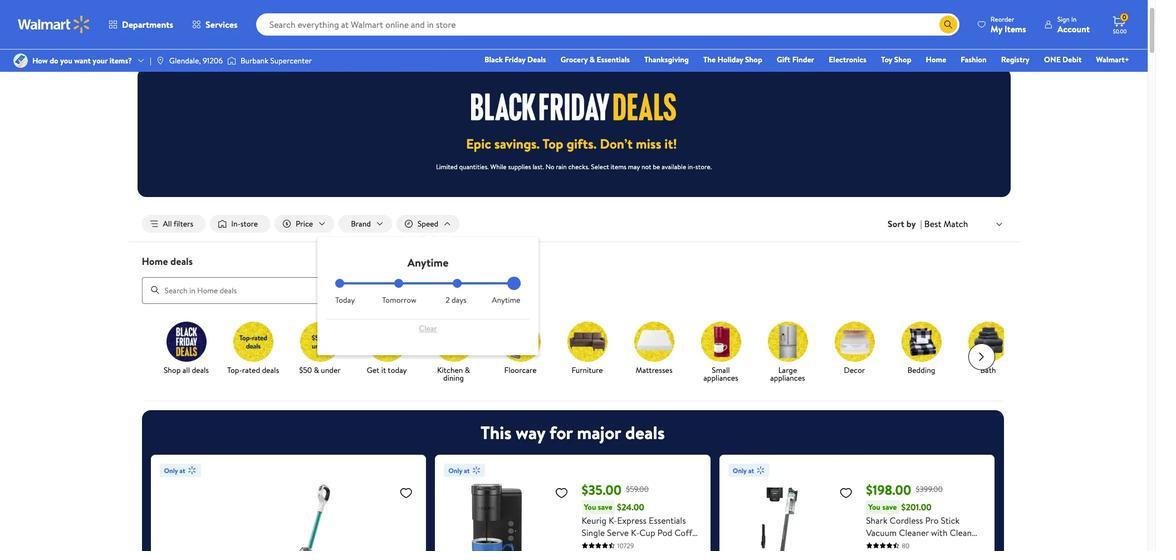 Task type: locate. For each thing, give the bounding box(es) containing it.
registry link
[[996, 53, 1035, 66]]

reorder
[[991, 14, 1015, 24]]

1 horizontal spatial at
[[464, 466, 470, 476]]

for
[[550, 420, 573, 445]]

home for home deals
[[142, 255, 168, 269]]

essentials down walmart site-wide search box
[[597, 54, 630, 65]]

shop inside toy shop link
[[895, 54, 912, 65]]

0 vertical spatial black
[[485, 54, 503, 65]]

black left the friday
[[485, 54, 503, 65]]

anytime down anytime option at the bottom
[[492, 295, 521, 306]]

friday
[[505, 54, 526, 65]]

only at
[[164, 466, 185, 476], [449, 466, 470, 476], [733, 466, 754, 476]]

bedding image
[[902, 322, 942, 362]]

it!
[[665, 134, 677, 153]]

 image
[[13, 53, 28, 68], [227, 55, 236, 66]]

mattresses
[[636, 365, 673, 376]]

$35.00 $59.00
[[582, 481, 649, 499]]

your
[[93, 55, 108, 66]]

0 horizontal spatial anytime
[[408, 255, 449, 270]]

get it today link
[[358, 322, 416, 376]]

None radio
[[453, 279, 462, 288]]

kitchen & dining image
[[434, 322, 474, 362]]

only at inside $198.00 group
[[733, 466, 754, 476]]

1 horizontal spatial  image
[[227, 55, 236, 66]]

save up keurig
[[598, 502, 613, 513]]

furniture link
[[558, 322, 616, 376]]

0 horizontal spatial appliances
[[704, 372, 739, 384]]

search image
[[151, 286, 160, 295]]

1 horizontal spatial you
[[869, 502, 881, 513]]

2 horizontal spatial &
[[590, 54, 595, 65]]

top-
[[227, 365, 242, 376]]

0 horizontal spatial you
[[584, 502, 596, 513]]

essentials right express
[[649, 515, 686, 527]]

1 only at from the left
[[164, 466, 185, 476]]

1 appliances from the left
[[704, 372, 739, 384]]

0 horizontal spatial &
[[314, 365, 319, 376]]

none radio inside how fast do you want your order? option group
[[453, 279, 462, 288]]

home inside search box
[[142, 255, 168, 269]]

2 horizontal spatial shop
[[895, 54, 912, 65]]

at inside the $35.00 group
[[464, 466, 470, 476]]

1 vertical spatial black
[[610, 539, 630, 551]]

3 at from the left
[[748, 466, 754, 476]]

0 horizontal spatial at
[[180, 466, 185, 476]]

save inside you save $201.00 shark cordless pro stick vacuum cleaner with clean sense iq, iz540h
[[883, 502, 897, 513]]

 image
[[156, 56, 165, 65]]

2
[[446, 295, 450, 306]]

2 horizontal spatial only
[[733, 466, 747, 476]]

how do you want your items?
[[32, 55, 132, 66]]

burbank supercenter
[[241, 55, 312, 66]]

Today radio
[[335, 279, 344, 288]]

you inside you save $201.00 shark cordless pro stick vacuum cleaner with clean sense iq, iz540h
[[869, 502, 881, 513]]

1 horizontal spatial save
[[883, 502, 897, 513]]

appliances down large appliances image
[[771, 372, 805, 384]]

1 at from the left
[[180, 466, 185, 476]]

0 horizontal spatial only
[[164, 466, 178, 476]]

0 horizontal spatial |
[[150, 55, 151, 66]]

bedding
[[908, 365, 936, 376]]

1 vertical spatial essentials
[[649, 515, 686, 527]]

decor
[[844, 365, 865, 376]]

only inside $198.00 group
[[733, 466, 747, 476]]

gifts.
[[567, 134, 597, 153]]

not
[[642, 162, 652, 172]]

$59.00
[[626, 484, 649, 495]]

only at inside the $35.00 group
[[449, 466, 470, 476]]

at for $35.00
[[464, 466, 470, 476]]

essentials inside you save $24.00 keurig k-express essentials single serve k-cup pod coffee maker, black
[[649, 515, 686, 527]]

 image left how
[[13, 53, 28, 68]]

small appliances image
[[701, 322, 741, 362]]

1 horizontal spatial appliances
[[771, 372, 805, 384]]

deals right all
[[192, 365, 209, 376]]

$35.00 group
[[444, 464, 702, 551]]

decor image
[[835, 322, 875, 362]]

only for $35.00
[[449, 466, 462, 476]]

items?
[[110, 55, 132, 66]]

deals right rated
[[262, 365, 279, 376]]

0 vertical spatial home
[[926, 54, 947, 65]]

registry
[[1001, 54, 1030, 65]]

you up keurig
[[584, 502, 596, 513]]

1 vertical spatial anytime
[[492, 295, 521, 306]]

2 at from the left
[[464, 466, 470, 476]]

essentials
[[597, 54, 630, 65], [649, 515, 686, 527]]

0 horizontal spatial black
[[485, 54, 503, 65]]

home down clear search field text icon
[[926, 54, 947, 65]]

shop right toy
[[895, 54, 912, 65]]

one debit
[[1044, 54, 1082, 65]]

1 horizontal spatial &
[[465, 365, 470, 376]]

1 you from the left
[[584, 502, 596, 513]]

how
[[32, 55, 48, 66]]

1 only from the left
[[164, 466, 178, 476]]

1 vertical spatial |
[[921, 218, 922, 230]]

tomorrow
[[382, 295, 417, 306]]

price
[[296, 218, 313, 230]]

appliances for small
[[704, 372, 739, 384]]

black
[[485, 54, 503, 65], [610, 539, 630, 551]]

& right "$50"
[[314, 365, 319, 376]]

2 save from the left
[[883, 502, 897, 513]]

1 horizontal spatial essentials
[[649, 515, 686, 527]]

black right maker,
[[610, 539, 630, 551]]

& inside grocery & essentials link
[[590, 54, 595, 65]]

speed button
[[397, 215, 460, 233]]

home for home
[[926, 54, 947, 65]]

cup
[[640, 527, 655, 539]]

appliances down small appliances image
[[704, 372, 739, 384]]

no
[[546, 162, 554, 172]]

only inside the $35.00 group
[[449, 466, 462, 476]]

 image right 91206
[[227, 55, 236, 66]]

k- right keurig
[[609, 515, 617, 527]]

1 save from the left
[[598, 502, 613, 513]]

vacuum
[[866, 527, 897, 539]]

walmart image
[[18, 16, 90, 33]]

$50 & under link
[[291, 322, 349, 376]]

this
[[481, 420, 512, 445]]

shop left all
[[164, 365, 181, 376]]

& right grocery
[[590, 54, 595, 65]]

best match
[[925, 218, 968, 230]]

this way for major deals
[[481, 420, 665, 445]]

2 you from the left
[[869, 502, 881, 513]]

& inside kitchen & dining
[[465, 365, 470, 376]]

1 vertical spatial home
[[142, 255, 168, 269]]

shop right holiday
[[745, 54, 763, 65]]

appliances
[[704, 372, 739, 384], [771, 372, 805, 384]]

all filters button
[[142, 215, 206, 233]]

& for dining
[[465, 365, 470, 376]]

Home deals search field
[[128, 255, 1020, 304]]

get
[[367, 365, 380, 376]]

| inside sort and filter section 'element'
[[921, 218, 922, 230]]

only at inside group
[[164, 466, 185, 476]]

2 horizontal spatial only at
[[733, 466, 754, 476]]

2 only from the left
[[449, 466, 462, 476]]

major
[[577, 420, 621, 445]]

| right items?
[[150, 55, 151, 66]]

save
[[598, 502, 613, 513], [883, 502, 897, 513]]

$198.00
[[866, 481, 912, 499]]

3 only from the left
[[733, 466, 747, 476]]

the holiday shop link
[[699, 53, 768, 66]]

sort and filter section element
[[128, 206, 1020, 242]]

by
[[907, 218, 916, 230]]

save inside you save $24.00 keurig k-express essentials single serve k-cup pod coffee maker, black
[[598, 502, 613, 513]]

anytime inside how fast do you want your order? option group
[[492, 295, 521, 306]]

iz540h
[[905, 539, 934, 551]]

sign in to add to favorites list, keurig k-express essentials single serve k-cup pod coffee maker, black image
[[555, 486, 568, 500]]

rain
[[556, 162, 567, 172]]

only at for $35.00
[[449, 466, 470, 476]]

1 horizontal spatial anytime
[[492, 295, 521, 306]]

only
[[164, 466, 178, 476], [449, 466, 462, 476], [733, 466, 747, 476]]

furniture image
[[567, 322, 607, 362]]

home up search image
[[142, 255, 168, 269]]

2 horizontal spatial at
[[748, 466, 754, 476]]

& for under
[[314, 365, 319, 376]]

2 only at from the left
[[449, 466, 470, 476]]

available
[[662, 162, 686, 172]]

how fast do you want your order? option group
[[335, 279, 521, 306]]

walmart black friday deals for days image
[[472, 93, 677, 121]]

1 horizontal spatial black
[[610, 539, 630, 551]]

deals down filters
[[170, 255, 193, 269]]

 image for burbank supercenter
[[227, 55, 236, 66]]

1 horizontal spatial only at
[[449, 466, 470, 476]]

floorcare
[[504, 365, 537, 376]]

0 horizontal spatial home
[[142, 255, 168, 269]]

do
[[50, 55, 58, 66]]

& right dining
[[465, 365, 470, 376]]

you up "shark"
[[869, 502, 881, 513]]

clear search field text image
[[926, 20, 935, 29]]

0 horizontal spatial only at
[[164, 466, 185, 476]]

save for $35.00
[[598, 502, 613, 513]]

black inside "link"
[[485, 54, 503, 65]]

0 horizontal spatial essentials
[[597, 54, 630, 65]]

don't
[[600, 134, 633, 153]]

3 only at from the left
[[733, 466, 754, 476]]

mattresses image
[[634, 322, 674, 362]]

top-rated deals image
[[233, 322, 273, 362]]

gift finder
[[777, 54, 815, 65]]

services button
[[183, 11, 247, 38]]

sign
[[1058, 14, 1070, 24]]

next slide for chipmodulewithimages list image
[[968, 343, 995, 370]]

anytime up how fast do you want your order? option group
[[408, 255, 449, 270]]

0 horizontal spatial shop
[[164, 365, 181, 376]]

you inside you save $24.00 keurig k-express essentials single serve k-cup pod coffee maker, black
[[584, 502, 596, 513]]

store.
[[696, 162, 712, 172]]

2 appliances from the left
[[771, 372, 805, 384]]

debit
[[1063, 54, 1082, 65]]

| right by
[[921, 218, 922, 230]]

& inside $50 & under link
[[314, 365, 319, 376]]

1 horizontal spatial shop
[[745, 54, 763, 65]]

1 horizontal spatial home
[[926, 54, 947, 65]]

1 horizontal spatial |
[[921, 218, 922, 230]]

store
[[240, 218, 258, 230]]

shop
[[745, 54, 763, 65], [895, 54, 912, 65], [164, 365, 181, 376]]

limited quantities. while supplies last. no rain checks. select items may not be available in-store.
[[436, 162, 712, 172]]

at inside $198.00 group
[[748, 466, 754, 476]]

price button
[[275, 215, 334, 233]]

walmart+ link
[[1091, 53, 1135, 66]]

1 horizontal spatial only
[[449, 466, 462, 476]]

k- up "10729"
[[631, 527, 640, 539]]

None range field
[[335, 282, 521, 285]]

$399.00
[[916, 484, 943, 495]]

bath link
[[960, 322, 1017, 376]]

0 horizontal spatial save
[[598, 502, 613, 513]]

black inside you save $24.00 keurig k-express essentials single serve k-cup pod coffee maker, black
[[610, 539, 630, 551]]

save down $198.00
[[883, 502, 897, 513]]

0 horizontal spatial  image
[[13, 53, 28, 68]]

best match button
[[922, 217, 1006, 231]]

mattresses link
[[625, 322, 683, 376]]

at for $198.00
[[748, 466, 754, 476]]

pro
[[926, 515, 939, 527]]

one
[[1044, 54, 1061, 65]]

clear button
[[335, 320, 521, 338]]

only for $198.00
[[733, 466, 747, 476]]



Task type: describe. For each thing, give the bounding box(es) containing it.
gift
[[777, 54, 791, 65]]

shop inside the holiday shop link
[[745, 54, 763, 65]]

serve
[[607, 527, 629, 539]]

glendale,
[[169, 55, 201, 66]]

0 vertical spatial anytime
[[408, 255, 449, 270]]

top-rated deals
[[227, 365, 279, 376]]

$50 & under
[[299, 365, 341, 376]]

clear
[[419, 323, 437, 334]]

bath image
[[968, 322, 1009, 362]]

sign in account
[[1058, 14, 1090, 35]]

coffee
[[675, 527, 702, 539]]

 image for how do you want your items?
[[13, 53, 28, 68]]

all
[[183, 365, 190, 376]]

fashion link
[[956, 53, 992, 66]]

Search in Home deals search field
[[142, 277, 478, 304]]

deals
[[528, 54, 546, 65]]

$24.00
[[617, 501, 645, 514]]

appliances for large
[[771, 372, 805, 384]]

deals inside home deals search box
[[170, 255, 193, 269]]

kitchen
[[437, 365, 463, 376]]

$201.00
[[902, 501, 932, 514]]

toy shop
[[881, 54, 912, 65]]

1 horizontal spatial k-
[[631, 527, 640, 539]]

limited
[[436, 162, 458, 172]]

toy shop link
[[876, 53, 917, 66]]

0 vertical spatial |
[[150, 55, 151, 66]]

walmart+
[[1096, 54, 1130, 65]]

iq,
[[891, 539, 903, 551]]

$50 & under image
[[300, 322, 340, 362]]

search icon image
[[944, 20, 953, 29]]

0 vertical spatial essentials
[[597, 54, 630, 65]]

checks.
[[569, 162, 590, 172]]

top
[[543, 134, 564, 153]]

shop all deals image
[[166, 322, 206, 362]]

while
[[491, 162, 507, 172]]

keurig
[[582, 515, 607, 527]]

large appliances link
[[759, 322, 817, 384]]

departments button
[[99, 11, 183, 38]]

shop inside the shop all deals link
[[164, 365, 181, 376]]

Anytime radio
[[512, 279, 521, 288]]

kitchen & dining link
[[425, 322, 483, 384]]

only at for $198.00
[[733, 466, 754, 476]]

small
[[712, 365, 730, 376]]

today
[[335, 295, 355, 306]]

shop all deals
[[164, 365, 209, 376]]

cleaner
[[899, 527, 929, 539]]

$35.00
[[582, 481, 622, 499]]

you save $201.00 shark cordless pro stick vacuum cleaner with clean sense iq, iz540h
[[866, 501, 972, 551]]

fashion
[[961, 54, 987, 65]]

shark
[[866, 515, 888, 527]]

brand button
[[339, 215, 392, 233]]

finder
[[793, 54, 815, 65]]

electronics link
[[824, 53, 872, 66]]

sign in to add to favorites list, tineco ifloor 2 max cordless wet/dry vacuum cleaner and hard floor washer - limited edition (blue) image
[[400, 486, 413, 500]]

at inside group
[[180, 466, 185, 476]]

save for $198.00
[[883, 502, 897, 513]]

kitchen & dining
[[437, 365, 470, 384]]

get it today image
[[367, 322, 407, 362]]

Search search field
[[256, 13, 960, 36]]

maker,
[[582, 539, 608, 551]]

want
[[74, 55, 91, 66]]

services
[[206, 18, 238, 31]]

toy
[[881, 54, 893, 65]]

large appliances image
[[768, 322, 808, 362]]

select
[[591, 162, 609, 172]]

only inside only at group
[[164, 466, 178, 476]]

grocery
[[561, 54, 588, 65]]

sign in to add to favorites list, shark cordless pro stick vacuum cleaner with clean sense iq, iz540h image
[[840, 486, 853, 500]]

electronics
[[829, 54, 867, 65]]

best
[[925, 218, 942, 230]]

stick
[[941, 515, 960, 527]]

one debit link
[[1039, 53, 1087, 66]]

match
[[944, 218, 968, 230]]

be
[[653, 162, 660, 172]]

the holiday shop
[[704, 54, 763, 65]]

you for $35.00
[[584, 502, 596, 513]]

all
[[163, 218, 172, 230]]

only at group
[[160, 464, 417, 551]]

you for $198.00
[[869, 502, 881, 513]]

floorcare image
[[501, 322, 541, 362]]

you
[[60, 55, 72, 66]]

holiday
[[718, 54, 744, 65]]

departments
[[122, 18, 173, 31]]

$198.00 group
[[729, 464, 986, 551]]

home deals
[[142, 255, 193, 269]]

under
[[321, 365, 341, 376]]

with
[[931, 527, 948, 539]]

0
[[1123, 12, 1127, 22]]

10729
[[618, 541, 634, 551]]

cordless
[[890, 515, 923, 527]]

grocery & essentials link
[[556, 53, 635, 66]]

80
[[902, 541, 910, 551]]

items
[[1005, 23, 1027, 35]]

account
[[1058, 23, 1090, 35]]

gift finder link
[[772, 53, 820, 66]]

in-
[[231, 218, 240, 230]]

epic
[[466, 134, 491, 153]]

& for essentials
[[590, 54, 595, 65]]

sort by |
[[888, 218, 922, 230]]

grocery & essentials
[[561, 54, 630, 65]]

91206
[[203, 55, 223, 66]]

burbank
[[241, 55, 268, 66]]

in-
[[688, 162, 696, 172]]

0 horizontal spatial k-
[[609, 515, 617, 527]]

rated
[[242, 365, 260, 376]]

miss
[[636, 134, 662, 153]]

quantities.
[[459, 162, 489, 172]]

glendale, 91206
[[169, 55, 223, 66]]

supplies
[[508, 162, 531, 172]]

the
[[704, 54, 716, 65]]

Tomorrow radio
[[394, 279, 403, 288]]

furniture
[[572, 365, 603, 376]]

Walmart Site-Wide search field
[[256, 13, 960, 36]]

2 days
[[446, 295, 467, 306]]

deals inside the shop all deals link
[[192, 365, 209, 376]]

deals right 'major'
[[625, 420, 665, 445]]

reorder my items
[[991, 14, 1027, 35]]

all filters
[[163, 218, 193, 230]]

deals inside top-rated deals link
[[262, 365, 279, 376]]



Task type: vqa. For each thing, say whether or not it's contained in the screenshot.
Search icon
yes



